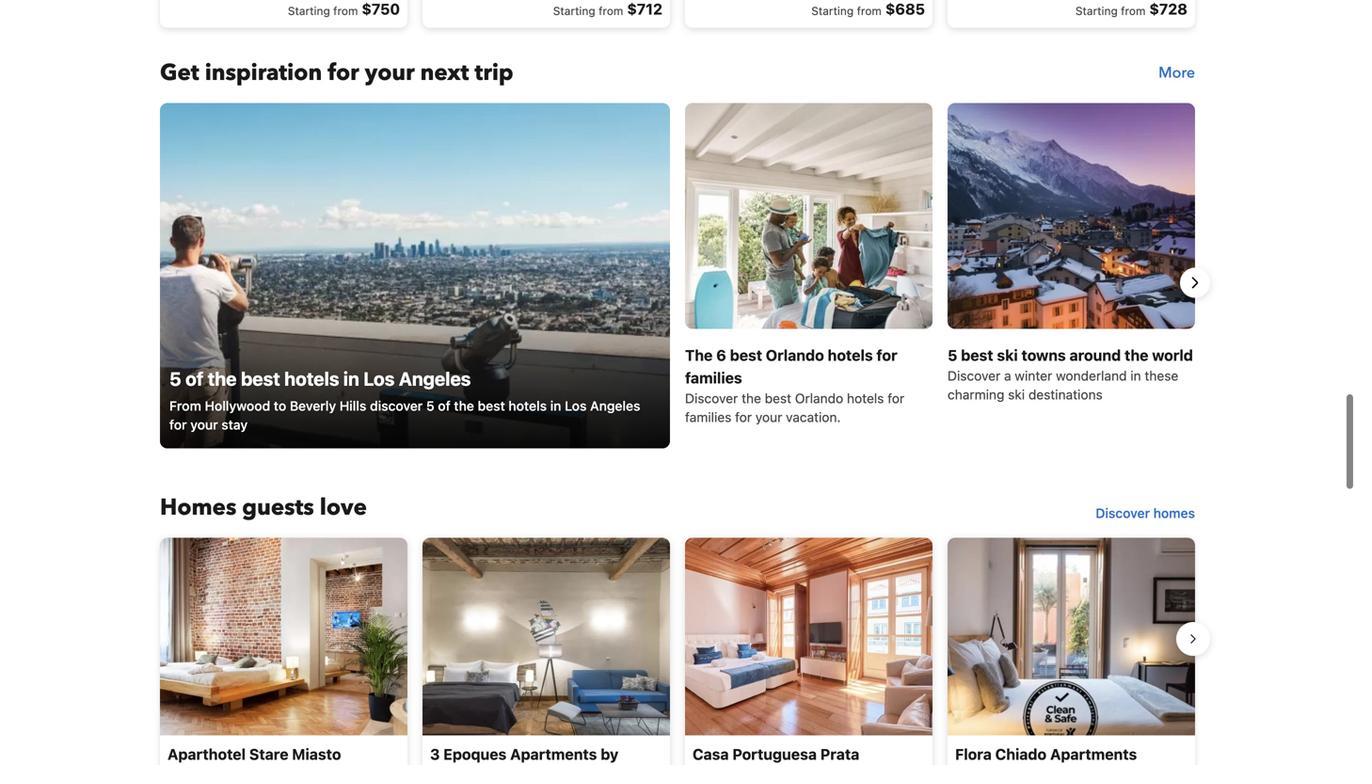 Task type: describe. For each thing, give the bounding box(es) containing it.
the 6 best orlando hotels for families image
[[685, 103, 933, 329]]

chiado
[[996, 746, 1047, 764]]

region containing aparthotel stare miasto
[[145, 530, 1210, 765]]

vacation.
[[786, 409, 841, 425]]

0 vertical spatial los
[[364, 367, 395, 389]]

starting for second starting from link from right
[[812, 4, 854, 17]]

1 horizontal spatial in
[[550, 398, 561, 413]]

0 vertical spatial orlando
[[766, 346, 824, 364]]

get inspiration for your next trip
[[160, 57, 514, 88]]

2 starting from from the left
[[553, 4, 623, 17]]

the inside 5 best ski towns around the world discover a winter wonderland in these charming ski destinations
[[1125, 346, 1149, 364]]

winter
[[1015, 368, 1053, 383]]

1 from from the left
[[333, 4, 358, 17]]

flora chiado apartments
[[955, 746, 1137, 764]]

2 families from the top
[[685, 409, 732, 425]]

3 starting from link from the left
[[685, 0, 933, 28]]

discover homes link
[[1088, 496, 1203, 530]]

5 for 5 of the best hotels in los angeles
[[169, 367, 181, 389]]

homes
[[1154, 505, 1195, 521]]

the
[[685, 346, 713, 364]]

next image
[[1184, 271, 1207, 294]]

5 of the best hotels in los angeles from hollywood to beverly hills discover 5 of the best hotels in los angeles for your stay
[[169, 367, 640, 432]]

2 starting from link from the left
[[423, 0, 670, 28]]

1 starting from link from the left
[[160, 0, 408, 28]]

5 of the best hotels in los angeles region
[[145, 103, 1210, 462]]

starting for 4th starting from link from the left
[[1076, 4, 1118, 17]]

guests
[[242, 492, 314, 523]]

2 from from the left
[[599, 4, 623, 17]]

your inside the 6 best orlando hotels for families discover the best orlando hotels for families for your vacation.
[[756, 409, 782, 425]]

love
[[320, 492, 367, 523]]

starting for 1st starting from link
[[288, 4, 330, 17]]

inspiration
[[205, 57, 322, 88]]

1 vertical spatial los
[[565, 398, 587, 413]]

5 for 5 best ski towns around the world
[[948, 346, 957, 364]]

these
[[1145, 368, 1179, 383]]

wonderland
[[1056, 368, 1127, 383]]

flora chiado apartments link
[[948, 538, 1195, 765]]

homes
[[160, 492, 237, 523]]

by
[[601, 746, 619, 764]]

the inside the 6 best orlando hotels for families discover the best orlando hotels for families for your vacation.
[[742, 390, 761, 406]]

apartments for epoques
[[510, 746, 597, 764]]

stare
[[249, 746, 289, 764]]

charming
[[948, 387, 1005, 402]]

towns
[[1022, 346, 1066, 364]]

4 starting from from the left
[[1076, 4, 1146, 17]]

1 vertical spatial ski
[[1008, 387, 1025, 402]]

hollywood
[[205, 398, 270, 413]]

around
[[1070, 346, 1121, 364]]

stay
[[222, 417, 248, 432]]

1 vertical spatial orlando
[[795, 390, 844, 406]]

best inside 5 best ski towns around the world discover a winter wonderland in these charming ski destinations
[[961, 346, 993, 364]]

aparthotel stare miasto link
[[160, 538, 408, 765]]

casa portuguesa prata link
[[685, 538, 933, 765]]

3 epoques apartments by link
[[423, 538, 670, 765]]



Task type: locate. For each thing, give the bounding box(es) containing it.
trip
[[475, 57, 514, 88]]

1 starting from from the left
[[288, 4, 358, 17]]

1 vertical spatial angeles
[[590, 398, 640, 413]]

discover down 6
[[685, 390, 738, 406]]

your down from
[[190, 417, 218, 432]]

starting from
[[288, 4, 358, 17], [553, 4, 623, 17], [812, 4, 882, 17], [1076, 4, 1146, 17]]

beverly
[[290, 398, 336, 413]]

ski down the a
[[1008, 387, 1025, 402]]

portuguesa
[[733, 746, 817, 764]]

to
[[274, 398, 286, 413]]

1 horizontal spatial los
[[565, 398, 587, 413]]

more
[[1159, 62, 1195, 83]]

5 best ski towns around the world discover a winter wonderland in these charming ski destinations
[[948, 346, 1193, 402]]

discover left homes
[[1096, 505, 1150, 521]]

prata
[[821, 746, 860, 764]]

5 inside 5 best ski towns around the world discover a winter wonderland in these charming ski destinations
[[948, 346, 957, 364]]

3 starting from the left
[[812, 4, 854, 17]]

3 epoques apartments by
[[430, 746, 619, 765]]

1 horizontal spatial angeles
[[590, 398, 640, 413]]

homes guests love
[[160, 492, 367, 523]]

discover
[[370, 398, 423, 413]]

starting from link
[[160, 0, 408, 28], [423, 0, 670, 28], [685, 0, 933, 28], [948, 0, 1195, 28]]

2 starting from the left
[[553, 4, 596, 17]]

0 horizontal spatial angeles
[[399, 367, 471, 389]]

5
[[948, 346, 957, 364], [169, 367, 181, 389], [426, 398, 434, 413]]

your
[[365, 57, 415, 88], [756, 409, 782, 425], [190, 417, 218, 432]]

0 horizontal spatial in
[[343, 367, 359, 389]]

apartments for chiado
[[1050, 746, 1137, 764]]

your left vacation.
[[756, 409, 782, 425]]

1 horizontal spatial discover
[[948, 368, 1001, 383]]

1 horizontal spatial your
[[365, 57, 415, 88]]

1 vertical spatial families
[[685, 409, 732, 425]]

flora
[[955, 746, 992, 764]]

discover for best
[[948, 368, 1001, 383]]

0 vertical spatial 5
[[948, 346, 957, 364]]

0 horizontal spatial of
[[185, 367, 204, 389]]

your left next
[[365, 57, 415, 88]]

casa portuguesa prata
[[693, 746, 860, 764]]

1 starting from the left
[[288, 4, 330, 17]]

3 starting from from the left
[[812, 4, 882, 17]]

6
[[716, 346, 726, 364]]

apartments left by
[[510, 746, 597, 764]]

the 6 best orlando hotels for families discover the best orlando hotels for families for your vacation.
[[685, 346, 905, 425]]

world
[[1152, 346, 1193, 364]]

angeles
[[399, 367, 471, 389], [590, 398, 640, 413]]

1 vertical spatial discover
[[685, 390, 738, 406]]

for inside 5 of the best hotels in los angeles from hollywood to beverly hills discover 5 of the best hotels in los angeles for your stay
[[169, 417, 187, 432]]

a
[[1004, 368, 1011, 383]]

the
[[1125, 346, 1149, 364], [208, 367, 237, 389], [742, 390, 761, 406], [454, 398, 474, 413]]

5 right discover
[[426, 398, 434, 413]]

0 vertical spatial families
[[685, 369, 742, 387]]

0 horizontal spatial 5
[[169, 367, 181, 389]]

families down the
[[685, 409, 732, 425]]

get
[[160, 57, 199, 88]]

aparthotel stare miasto
[[168, 746, 341, 764]]

5 up from
[[169, 367, 181, 389]]

2 vertical spatial discover
[[1096, 505, 1150, 521]]

4 starting from link from the left
[[948, 0, 1195, 28]]

0 vertical spatial ski
[[997, 346, 1018, 364]]

of up from
[[185, 367, 204, 389]]

5 up charming
[[948, 346, 957, 364]]

0 vertical spatial discover
[[948, 368, 1001, 383]]

1 vertical spatial 5
[[169, 367, 181, 389]]

hills
[[340, 398, 366, 413]]

discover for 6
[[685, 390, 738, 406]]

more link
[[1159, 58, 1195, 88]]

2 horizontal spatial 5
[[948, 346, 957, 364]]

for
[[328, 57, 359, 88], [877, 346, 898, 364], [888, 390, 905, 406], [735, 409, 752, 425], [169, 417, 187, 432]]

discover inside 5 best ski towns around the world discover a winter wonderland in these charming ski destinations
[[948, 368, 1001, 383]]

0 horizontal spatial your
[[190, 417, 218, 432]]

los
[[364, 367, 395, 389], [565, 398, 587, 413]]

apartments inside 3 epoques apartments by
[[510, 746, 597, 764]]

discover up charming
[[948, 368, 1001, 383]]

0 vertical spatial of
[[185, 367, 204, 389]]

orlando
[[766, 346, 824, 364], [795, 390, 844, 406]]

0 vertical spatial angeles
[[399, 367, 471, 389]]

0 horizontal spatial los
[[364, 367, 395, 389]]

families down 6
[[685, 369, 742, 387]]

discover inside the 6 best orlando hotels for families discover the best orlando hotels for families for your vacation.
[[685, 390, 738, 406]]

1 horizontal spatial of
[[438, 398, 451, 413]]

2 vertical spatial 5
[[426, 398, 434, 413]]

2 apartments from the left
[[1050, 746, 1137, 764]]

from
[[333, 4, 358, 17], [599, 4, 623, 17], [857, 4, 882, 17], [1121, 4, 1146, 17]]

your inside 5 of the best hotels in los angeles from hollywood to beverly hills discover 5 of the best hotels in los angeles for your stay
[[190, 417, 218, 432]]

4 from from the left
[[1121, 4, 1146, 17]]

in inside 5 best ski towns around the world discover a winter wonderland in these charming ski destinations
[[1131, 368, 1141, 383]]

ski up the a
[[997, 346, 1018, 364]]

0 horizontal spatial discover
[[685, 390, 738, 406]]

next
[[420, 57, 469, 88]]

apartments right chiado
[[1050, 746, 1137, 764]]

3 from from the left
[[857, 4, 882, 17]]

2 horizontal spatial in
[[1131, 368, 1141, 383]]

families
[[685, 369, 742, 387], [685, 409, 732, 425]]

1 apartments from the left
[[510, 746, 597, 764]]

1 families from the top
[[685, 369, 742, 387]]

miasto
[[292, 746, 341, 764]]

casa
[[693, 746, 729, 764]]

destinations
[[1029, 387, 1103, 402]]

aparthotel
[[168, 746, 246, 764]]

4 starting from the left
[[1076, 4, 1118, 17]]

5 best ski towns around the world image
[[948, 103, 1195, 329]]

region
[[145, 530, 1210, 765]]

from
[[169, 398, 201, 413]]

starting
[[288, 4, 330, 17], [553, 4, 596, 17], [812, 4, 854, 17], [1076, 4, 1118, 17]]

apartments
[[510, 746, 597, 764], [1050, 746, 1137, 764]]

3
[[430, 746, 440, 764]]

ski
[[997, 346, 1018, 364], [1008, 387, 1025, 402]]

best
[[730, 346, 762, 364], [961, 346, 993, 364], [241, 367, 280, 389], [765, 390, 792, 406], [478, 398, 505, 413]]

2 horizontal spatial your
[[756, 409, 782, 425]]

1 vertical spatial of
[[438, 398, 451, 413]]

in
[[343, 367, 359, 389], [1131, 368, 1141, 383], [550, 398, 561, 413]]

of right discover
[[438, 398, 451, 413]]

0 horizontal spatial apartments
[[510, 746, 597, 764]]

1 horizontal spatial apartments
[[1050, 746, 1137, 764]]

hotels
[[828, 346, 873, 364], [284, 367, 339, 389], [847, 390, 884, 406], [509, 398, 547, 413]]

epoques
[[443, 746, 507, 764]]

of
[[185, 367, 204, 389], [438, 398, 451, 413]]

starting for third starting from link from right
[[553, 4, 596, 17]]

2 horizontal spatial discover
[[1096, 505, 1150, 521]]

1 horizontal spatial 5
[[426, 398, 434, 413]]

discover homes
[[1096, 505, 1195, 521]]

discover
[[948, 368, 1001, 383], [685, 390, 738, 406], [1096, 505, 1150, 521]]



Task type: vqa. For each thing, say whether or not it's contained in the screenshot.
left of
yes



